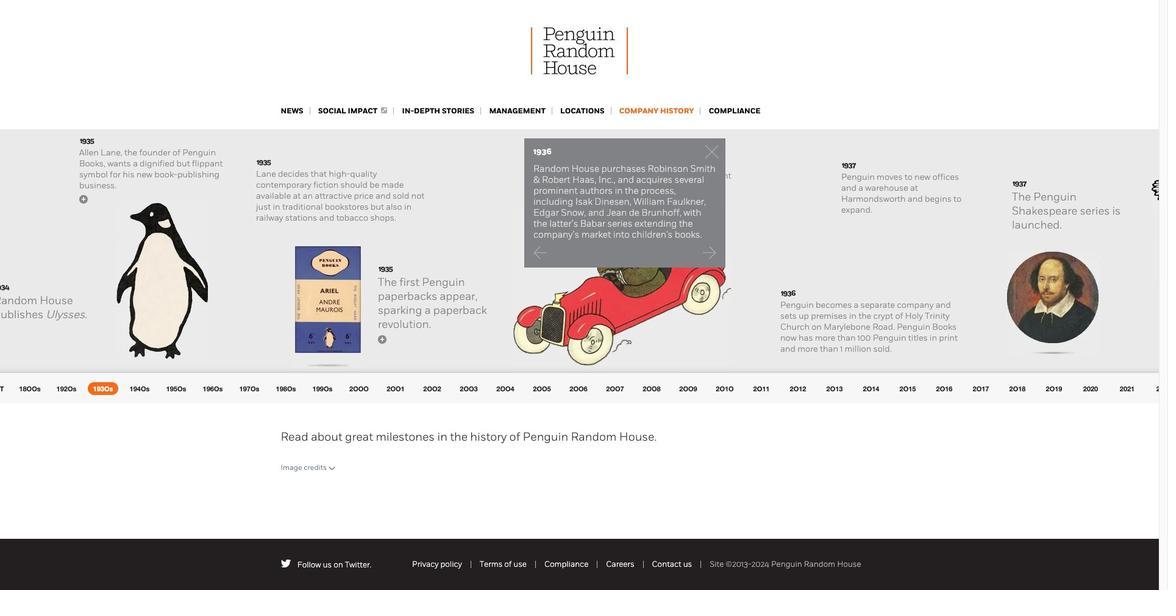 Task type: vqa. For each thing, say whether or not it's contained in the screenshot.
©2013-
yes



Task type: locate. For each thing, give the bounding box(es) containing it.
& inside 1936 random house purchases robinson smith & robert haas, inc., and acquires several prominent authors in the process +
[[709, 160, 715, 170]]

but up the publishing
[[177, 159, 190, 169]]

0 vertical spatial prominent
[[690, 171, 732, 181]]

1 vertical spatial compliance
[[545, 560, 589, 569]]

penguin up harmondsworth
[[842, 172, 875, 182]]

la
[[1159, 306, 1169, 350]]

0 vertical spatial compliance
[[709, 106, 761, 116]]

several up process,
[[661, 171, 689, 181]]

1
[[841, 344, 843, 354]]

than left 1
[[821, 344, 839, 354]]

1936 random house purchases robinson smith & robert haas, inc., and acquires several prominent authors in the process +
[[537, 148, 732, 204]]

1935 inside 1935 allen lane, the founder of penguin books, wants a dignified but flippant symbol for his new book-publishing business. +
[[80, 136, 94, 146]]

to
[[905, 172, 913, 182], [954, 194, 962, 204]]

begins
[[926, 194, 952, 204]]

house inside 1936 random house purchases robinson smith & robert haas, inc., and acquires several prominent authors in the process +
[[573, 160, 598, 170]]

new left offices
[[915, 172, 931, 182]]

1 vertical spatial to
[[954, 194, 962, 204]]

and up the expand.
[[842, 183, 857, 193]]

of left holy
[[896, 311, 904, 322]]

follow
[[298, 561, 321, 570]]

penguin down road.
[[873, 333, 907, 343]]

paperbacks
[[378, 290, 437, 303]]

contemporary
[[256, 180, 312, 190]]

0 vertical spatial 1937
[[843, 160, 856, 170]]

penguin inside 1937 penguin moves to new offices and a warehouse at harmondsworth and begins to expand.
[[842, 172, 875, 182]]

1935 up "lane"
[[257, 157, 271, 167]]

1 horizontal spatial 1935
[[257, 157, 271, 167]]

penguin up shakespeare
[[1034, 190, 1077, 204]]

a up his
[[133, 159, 138, 169]]

use
[[514, 560, 527, 569]]

million
[[845, 344, 872, 354]]

1 vertical spatial 1937
[[1013, 179, 1027, 189]]

appear,
[[440, 290, 478, 303]]

1 vertical spatial prominent
[[534, 185, 578, 196]]

198os
[[276, 385, 296, 393]]

flippant
[[192, 159, 223, 169]]

the up the isak
[[579, 182, 592, 192]]

books,
[[79, 159, 106, 169]]

at right "warehouse"
[[911, 183, 919, 193]]

1936 inside 1936 random house purchases robinson smith & robert haas, inc., and acquires several prominent authors in the process +
[[537, 148, 552, 158]]

penguin down 2oo5
[[523, 430, 569, 444]]

1 horizontal spatial on
[[812, 322, 822, 332]]

1 horizontal spatial 1937
[[1013, 179, 1027, 189]]

1 horizontal spatial but
[[371, 202, 384, 212]]

and down the bookstores
[[319, 213, 335, 223]]

penguin random house image
[[531, 27, 628, 74]]

0 horizontal spatial &
[[534, 174, 540, 185]]

0 horizontal spatial compliance
[[545, 560, 589, 569]]

1 vertical spatial on
[[334, 561, 343, 570]]

1936 up the "sets"
[[782, 289, 796, 298]]

0 horizontal spatial +
[[81, 195, 86, 203]]

follow us on twitter.
[[298, 561, 372, 570]]

symbol
[[79, 170, 108, 180]]

the inside 1937 the penguin shakespeare series is launched.
[[1013, 190, 1032, 204]]

books
[[933, 322, 957, 332]]

the up wants
[[124, 148, 137, 158]]

new right his
[[137, 170, 153, 180]]

192os
[[56, 385, 77, 393]]

and inside 1936 random house purchases robinson smith & robert haas, inc., and acquires several prominent authors in the process +
[[608, 171, 623, 181]]

but up shops.
[[371, 202, 384, 212]]

isak
[[576, 196, 593, 207]]

0 vertical spatial on
[[812, 322, 822, 332]]

1 vertical spatial &
[[534, 174, 540, 185]]

1936 for random
[[537, 148, 552, 158]]

several up faulkner,
[[675, 174, 705, 185]]

the down faulkner,
[[679, 218, 693, 229]]

to right begins
[[954, 194, 962, 204]]

a up harmondsworth
[[859, 183, 864, 193]]

1 horizontal spatial new
[[915, 172, 931, 182]]

more right has
[[816, 333, 836, 343]]

in down available
[[273, 202, 280, 212]]

0 horizontal spatial the
[[378, 276, 397, 289]]

not
[[412, 191, 425, 201]]

site ©2013-2024 penguin random house
[[710, 560, 862, 569]]

at inside 1935 lane decides that high-quality contemporary fiction should be made available at an attractive price and sold not just in traditional bookstores but also in railway stations and tobacco shops.
[[293, 191, 301, 201]]

fiction
[[314, 180, 339, 190]]

1935 allen lane, the founder of penguin books, wants a dignified but flippant symbol for his new book-publishing business. +
[[79, 136, 223, 203]]

penguin inside 1935 allen lane, the founder of penguin books, wants a dignified but flippant symbol for his new book-publishing business. +
[[183, 148, 216, 158]]

2022
[[1157, 385, 1169, 393]]

offices
[[933, 172, 960, 182]]

0 horizontal spatial but
[[177, 159, 190, 169]]

shakespeare
[[1013, 204, 1078, 218]]

197os
[[240, 385, 260, 393]]

2o13
[[827, 385, 843, 393]]

marylebone
[[824, 322, 871, 332]]

ulysses.
[[46, 308, 87, 322]]

2020
[[1084, 385, 1099, 393]]

the up de
[[625, 185, 639, 196]]

2oo2
[[424, 385, 442, 393]]

1935 lane decides that high-quality contemporary fiction should be made available at an attractive price and sold not just in traditional bookstores but also in railway stations and tobacco shops.
[[256, 157, 425, 223]]

us
[[684, 560, 693, 569], [323, 561, 332, 570]]

be
[[370, 180, 380, 190]]

0 horizontal spatial new
[[137, 170, 153, 180]]

2 vertical spatial 1935
[[379, 264, 393, 274]]

1 vertical spatial but
[[371, 202, 384, 212]]

+ inside 1935 allen lane, the founder of penguin books, wants a dignified but flippant symbol for his new book-publishing business. +
[[81, 195, 86, 203]]

1935 up the paperbacks
[[379, 264, 393, 274]]

0 vertical spatial history
[[661, 106, 695, 116]]

careers
[[607, 560, 635, 569]]

random house purchases robinson smith & robert haas, inc., and acquires several prominent authors in the process, including isak dinesen, william faulkner, edgar snow, and jean de brunhoff, with the latter's babar series extending the company's market into children's books.
[[534, 164, 716, 240]]

in right the "milestones"
[[438, 430, 448, 444]]

1 horizontal spatial us
[[684, 560, 693, 569]]

0 horizontal spatial at
[[293, 191, 301, 201]]

on inside 1936 penguin becomes a separate company and sets up premises in the crypt of holy trinity church on marylebone road. penguin books now has more than 100 penguin titles in print and more than 1 million sold.
[[812, 322, 822, 332]]

authors up including
[[537, 182, 568, 192]]

1 horizontal spatial prominent
[[690, 171, 732, 181]]

2 horizontal spatial +
[[539, 196, 543, 204]]

1 horizontal spatial &
[[709, 160, 715, 170]]

1 horizontal spatial the
[[1013, 190, 1032, 204]]

+ down business.
[[81, 195, 86, 203]]

& inside random house purchases robinson smith & robert haas, inc., and acquires several prominent authors in the process, including isak dinesen, william faulkner, edgar snow, and jean de brunhoff, with the latter's babar series extending the company's market into children's books.
[[534, 174, 540, 185]]

purchases inside random house purchases robinson smith & robert haas, inc., and acquires several prominent authors in the process, including isak dinesen, william faulkner, edgar snow, and jean de brunhoff, with the latter's babar series extending the company's market into children's books.
[[602, 164, 646, 174]]

+ inside 1936 random house purchases robinson smith & robert haas, inc., and acquires several prominent authors in the process +
[[539, 196, 543, 204]]

a down the paperbacks
[[425, 304, 431, 317]]

on
[[812, 322, 822, 332], [334, 561, 343, 570]]

market
[[582, 229, 611, 240]]

1935 for lane
[[257, 157, 271, 167]]

locations link
[[561, 106, 605, 116]]

acquires up process,
[[625, 171, 659, 181]]

0 horizontal spatial us
[[323, 561, 332, 570]]

but
[[177, 159, 190, 169], [371, 202, 384, 212]]

inc., up dinesen,
[[599, 174, 616, 185]]

inc.,
[[590, 171, 606, 181], [599, 174, 616, 185]]

more down has
[[798, 344, 819, 354]]

impact
[[348, 106, 378, 116]]

authors up jean
[[580, 185, 613, 196]]

1935 the first penguin paperbacks appear, sparking a paperback revolution. +
[[378, 264, 487, 343]]

0 horizontal spatial 1937
[[843, 160, 856, 170]]

2021
[[1121, 385, 1136, 393]]

expand.
[[842, 205, 873, 215]]

199os
[[313, 385, 333, 393]]

0 vertical spatial than
[[838, 333, 856, 343]]

1935 inside 1935 the first penguin paperbacks appear, sparking a paperback revolution. +
[[379, 264, 393, 274]]

a left separate
[[854, 300, 859, 311]]

penguin
[[183, 148, 216, 158], [842, 172, 875, 182], [1034, 190, 1077, 204], [422, 276, 465, 289], [781, 300, 814, 311], [898, 322, 931, 332], [873, 333, 907, 343], [523, 430, 569, 444], [772, 560, 803, 569]]

1 vertical spatial series
[[608, 218, 633, 229]]

prominent up faulkner,
[[690, 171, 732, 181]]

1937 up shakespeare
[[1013, 179, 1027, 189]]

2o17
[[973, 385, 990, 393]]

quality
[[350, 169, 377, 179]]

penguin up flippant
[[183, 148, 216, 158]]

purchases inside 1936 random house purchases robinson smith & robert haas, inc., and acquires several prominent authors in the process +
[[600, 160, 642, 170]]

than down marylebone
[[838, 333, 856, 343]]

print
[[940, 333, 958, 343]]

to right moves
[[905, 172, 913, 182]]

1 vertical spatial the
[[378, 276, 397, 289]]

prominent
[[690, 171, 732, 181], [534, 185, 578, 196]]

prominent inside random house purchases robinson smith & robert haas, inc., and acquires several prominent authors in the process, including isak dinesen, william faulkner, edgar snow, and jean de brunhoff, with the latter's babar series extending the company's market into children's books.
[[534, 185, 578, 196]]

new inside 1935 allen lane, the founder of penguin books, wants a dignified but flippant symbol for his new book-publishing business. +
[[137, 170, 153, 180]]

bookstores
[[325, 202, 369, 212]]

1 vertical spatial more
[[798, 344, 819, 354]]

2o19
[[1047, 385, 1063, 393]]

haas, inside 1936 random house purchases robinson smith & robert haas, inc., and acquires several prominent authors in the process +
[[565, 171, 588, 181]]

and up trinity
[[936, 300, 952, 311]]

the left latter's
[[534, 218, 548, 229]]

at left "an"
[[293, 191, 301, 201]]

1936 up including
[[537, 148, 552, 158]]

us right follow
[[323, 561, 332, 570]]

with
[[684, 207, 702, 218]]

1937 for the
[[1013, 179, 1027, 189]]

2 horizontal spatial 1935
[[379, 264, 393, 274]]

0 vertical spatial &
[[709, 160, 715, 170]]

2oo8
[[643, 385, 661, 393]]

several
[[661, 171, 689, 181], [675, 174, 705, 185]]

more
[[816, 333, 836, 343], [798, 344, 819, 354]]

but inside 1935 allen lane, the founder of penguin books, wants a dignified but flippant symbol for his new book-publishing business. +
[[177, 159, 190, 169]]

a inside 1935 the first penguin paperbacks appear, sparking a paperback revolution. +
[[425, 304, 431, 317]]

of right founder
[[173, 148, 181, 158]]

inc., up process
[[590, 171, 606, 181]]

acquires up william
[[637, 174, 673, 185]]

+ down revolution.
[[380, 335, 385, 343]]

1 horizontal spatial at
[[911, 183, 919, 193]]

new inside 1937 penguin moves to new offices and a warehouse at harmondsworth and begins to expand.
[[915, 172, 931, 182]]

0 vertical spatial 1935
[[80, 136, 94, 146]]

0 horizontal spatial 1935
[[80, 136, 94, 146]]

1937 inside 1937 penguin moves to new offices and a warehouse at harmondsworth and begins to expand.
[[843, 160, 856, 170]]

and up process
[[608, 171, 623, 181]]

0 vertical spatial but
[[177, 159, 190, 169]]

on up has
[[812, 322, 822, 332]]

available
[[256, 191, 291, 201]]

robert inside 1936 random house purchases robinson smith & robert haas, inc., and acquires several prominent authors in the process +
[[537, 171, 563, 181]]

+ up edgar
[[539, 196, 543, 204]]

the inside 1935 the first penguin paperbacks appear, sparking a paperback revolution. +
[[378, 276, 397, 289]]

launched.
[[1013, 218, 1063, 232]]

his
[[123, 170, 135, 180]]

series left is
[[1081, 204, 1111, 218]]

in up jean
[[615, 185, 623, 196]]

robinson inside 1936 random house purchases robinson smith & robert haas, inc., and acquires several prominent authors in the process +
[[644, 160, 682, 170]]

0 horizontal spatial authors
[[537, 182, 568, 192]]

dignified
[[140, 159, 175, 169]]

1 vertical spatial history
[[471, 430, 507, 444]]

babar
[[581, 218, 606, 229]]

in up the isak
[[569, 182, 577, 192]]

1 vertical spatial 1935
[[257, 157, 271, 167]]

100
[[858, 333, 872, 343]]

and up dinesen,
[[618, 174, 634, 185]]

acquires inside random house purchases robinson smith & robert haas, inc., and acquires several prominent authors in the process, including isak dinesen, william faulkner, edgar snow, and jean de brunhoff, with the latter's babar series extending the company's market into children's books.
[[637, 174, 673, 185]]

the up shakespeare
[[1013, 190, 1032, 204]]

on left twitter.
[[334, 561, 343, 570]]

0 horizontal spatial prominent
[[534, 185, 578, 196]]

authors
[[537, 182, 568, 192], [580, 185, 613, 196]]

of down 2oo4 on the bottom left
[[510, 430, 521, 444]]

0 horizontal spatial series
[[608, 218, 633, 229]]

authors inside 1936 random house purchases robinson smith & robert haas, inc., and acquires several prominent authors in the process +
[[537, 182, 568, 192]]

the inside 1935 allen lane, the founder of penguin books, wants a dignified but flippant symbol for his new book-publishing business. +
[[124, 148, 137, 158]]

prominent up edgar
[[534, 185, 578, 196]]

1 horizontal spatial +
[[380, 335, 385, 343]]

random inside random house purchases robinson smith & robert haas, inc., and acquires several prominent authors in the process, including isak dinesen, william faulkner, edgar snow, and jean de brunhoff, with the latter's babar series extending the company's market into children's books.
[[534, 164, 570, 174]]

1 horizontal spatial series
[[1081, 204, 1111, 218]]

sparking
[[378, 304, 422, 317]]

0 vertical spatial compliance link
[[709, 106, 761, 116]]

1 horizontal spatial authors
[[580, 185, 613, 196]]

has
[[799, 333, 814, 343]]

and
[[608, 171, 623, 181], [618, 174, 634, 185], [842, 183, 857, 193], [376, 191, 391, 201], [908, 194, 924, 204], [589, 207, 605, 218], [319, 213, 335, 223], [936, 300, 952, 311], [781, 344, 796, 354]]

at inside 1937 penguin moves to new offices and a warehouse at harmondsworth and begins to expand.
[[911, 183, 919, 193]]

1937 inside 1937 the penguin shakespeare series is launched.
[[1013, 179, 1027, 189]]

social
[[318, 106, 346, 116]]

0 horizontal spatial to
[[905, 172, 913, 182]]

history right company
[[661, 106, 695, 116]]

+ inside 1935 the first penguin paperbacks appear, sparking a paperback revolution. +
[[380, 335, 385, 343]]

0 horizontal spatial compliance link
[[545, 560, 589, 569]]

1937
[[843, 160, 856, 170], [1013, 179, 1027, 189]]

1935 inside 1935 lane decides that high-quality contemporary fiction should be made available at an attractive price and sold not just in traditional bookstores but also in railway stations and tobacco shops.
[[257, 157, 271, 167]]

us right contact
[[684, 560, 693, 569]]

series down dinesen,
[[608, 218, 633, 229]]

history down 2oo4 on the bottom left
[[471, 430, 507, 444]]

house
[[573, 160, 598, 170], [572, 164, 600, 174], [40, 294, 73, 307], [838, 560, 862, 569]]

news link
[[281, 106, 304, 116]]

0 vertical spatial series
[[1081, 204, 1111, 218]]

the left 'first'
[[378, 276, 397, 289]]

2oo3
[[460, 385, 478, 393]]

the down 2oo3
[[450, 430, 468, 444]]

0 vertical spatial the
[[1013, 190, 1032, 204]]

+
[[81, 195, 86, 203], [539, 196, 543, 204], [380, 335, 385, 343]]

smith inside 1936 random house purchases robinson smith & robert haas, inc., and acquires several prominent authors in the process +
[[683, 160, 707, 170]]

1 horizontal spatial history
[[661, 106, 695, 116]]

1937 up harmondsworth
[[843, 160, 856, 170]]

premises
[[812, 311, 848, 322]]

the down separate
[[859, 311, 872, 322]]

penguin up appear,
[[422, 276, 465, 289]]

1936 inside 1936 penguin becomes a separate company and sets up premises in the crypt of holy trinity church on marylebone road. penguin books now has more than 100 penguin titles in print and more than 1 million sold.
[[782, 289, 796, 298]]

1935 up the allen
[[80, 136, 94, 146]]

1935 for allen
[[80, 136, 94, 146]]

tobacco
[[337, 213, 369, 223]]

1 horizontal spatial to
[[954, 194, 962, 204]]



Task type: describe. For each thing, give the bounding box(es) containing it.
revolution.
[[378, 318, 432, 331]]

2o14
[[864, 385, 880, 393]]

in-depth stories link
[[402, 106, 475, 116]]

founder
[[139, 148, 171, 158]]

1 vertical spatial than
[[821, 344, 839, 354]]

harmondsworth
[[842, 194, 906, 204]]

terms
[[480, 560, 503, 569]]

1936 for penguin
[[782, 289, 796, 298]]

in left print
[[930, 333, 938, 343]]

twitter.
[[345, 561, 372, 570]]

2o11
[[754, 385, 770, 393]]

social impact
[[318, 106, 378, 116]]

traditional
[[282, 202, 323, 212]]

series inside random house purchases robinson smith & robert haas, inc., and acquires several prominent authors in the process, including isak dinesen, william faulkner, edgar snow, and jean de brunhoff, with the latter's babar series extending the company's market into children's books.
[[608, 218, 633, 229]]

18oos
[[19, 385, 41, 393]]

site
[[710, 560, 724, 569]]

©2013-
[[726, 560, 752, 569]]

sold.
[[874, 344, 892, 354]]

1 horizontal spatial compliance link
[[709, 106, 761, 116]]

moves
[[877, 172, 903, 182]]

and down be
[[376, 191, 391, 201]]

de
[[629, 207, 640, 218]]

terms of use link
[[480, 560, 527, 569]]

stories
[[442, 106, 475, 116]]

holy
[[906, 311, 924, 322]]

penguin inside 1935 the first penguin paperbacks appear, sparking a paperback revolution. +
[[422, 276, 465, 289]]

0 vertical spatial to
[[905, 172, 913, 182]]

prominent inside 1936 random house purchases robinson smith & robert haas, inc., and acquires several prominent authors in the process +
[[690, 171, 732, 181]]

news
[[281, 106, 304, 116]]

of inside 1936 penguin becomes a separate company and sets up premises in the crypt of holy trinity church on marylebone road. penguin books now has more than 100 penguin titles in print and more than 1 million sold.
[[896, 311, 904, 322]]

sold
[[393, 191, 410, 201]]

several inside 1936 random house purchases robinson smith & robert haas, inc., and acquires several prominent authors in the process +
[[661, 171, 689, 181]]

0 horizontal spatial history
[[471, 430, 507, 444]]

an
[[303, 191, 313, 201]]

1936 penguin becomes a separate company and sets up premises in the crypt of holy trinity church on marylebone road. penguin books now has more than 100 penguin titles in print and more than 1 million sold.
[[781, 289, 958, 354]]

in inside 1936 random house purchases robinson smith & robert haas, inc., and acquires several prominent authors in the process +
[[569, 182, 577, 192]]

authors inside random house purchases robinson smith & robert haas, inc., and acquires several prominent authors in the process, including isak dinesen, william faulkner, edgar snow, and jean de brunhoff, with the latter's babar series extending the company's market into children's books.
[[580, 185, 613, 196]]

robinson inside random house purchases robinson smith & robert haas, inc., and acquires several prominent authors in the process, including isak dinesen, william faulkner, edgar snow, and jean de brunhoff, with the latter's babar series extending the company's market into children's books.
[[648, 164, 689, 174]]

in-depth stories
[[402, 106, 475, 116]]

us for follow
[[323, 561, 332, 570]]

made
[[382, 180, 404, 190]]

0 vertical spatial more
[[816, 333, 836, 343]]

and left begins
[[908, 194, 924, 204]]

1936 down management
[[534, 147, 552, 157]]

dinesen,
[[595, 196, 632, 207]]

careers link
[[607, 560, 635, 569]]

contact
[[653, 560, 682, 569]]

church
[[781, 322, 810, 332]]

and left jean
[[589, 207, 605, 218]]

2ooo
[[350, 385, 369, 393]]

random inside 1936 random house purchases robinson smith & robert haas, inc., and acquires several prominent authors in the process +
[[537, 160, 571, 170]]

privacy policy
[[412, 560, 462, 569]]

social impact link
[[318, 106, 388, 116]]

random inside random house publishes
[[0, 294, 37, 307]]

jean
[[607, 207, 627, 218]]

lane,
[[101, 148, 123, 158]]

1 horizontal spatial compliance
[[709, 106, 761, 116]]

house inside random house purchases robinson smith & robert haas, inc., and acquires several prominent authors in the process, including isak dinesen, william faulkner, edgar snow, and jean de brunhoff, with the latter's babar series extending the company's market into children's books.
[[572, 164, 600, 174]]

the inside 1936 random house purchases robinson smith & robert haas, inc., and acquires several prominent authors in the process +
[[579, 182, 592, 192]]

process,
[[641, 185, 676, 196]]

road.
[[873, 322, 896, 332]]

1935 for the
[[379, 264, 393, 274]]

penguin down holy
[[898, 322, 931, 332]]

a inside 1937 penguin moves to new offices and a warehouse at harmondsworth and begins to expand.
[[859, 183, 864, 193]]

now
[[781, 333, 797, 343]]

1937 the penguin shakespeare series is launched.
[[1013, 179, 1121, 232]]

inc., inside random house purchases robinson smith & robert haas, inc., and acquires several prominent authors in the process, including isak dinesen, william faulkner, edgar snow, and jean de brunhoff, with the latter's babar series extending the company's market into children's books.
[[599, 174, 616, 185]]

1 vertical spatial compliance link
[[545, 560, 589, 569]]

the inside 1936 penguin becomes a separate company and sets up premises in the crypt of holy trinity church on marylebone road. penguin books now has more than 100 penguin titles in print and more than 1 million sold.
[[859, 311, 872, 322]]

great
[[345, 430, 373, 444]]

shops.
[[371, 213, 396, 223]]

2024
[[752, 560, 770, 569]]

penguin inside 1937 the penguin shakespeare series is launched.
[[1034, 190, 1077, 204]]

image
[[281, 464, 302, 472]]

2oo1
[[387, 385, 405, 393]]

several inside random house purchases robinson smith & robert haas, inc., and acquires several prominent authors in the process, including isak dinesen, william faulkner, edgar snow, and jean de brunhoff, with the latter's babar series extending the company's market into children's books.
[[675, 174, 705, 185]]

194os
[[130, 385, 150, 393]]

the for first
[[378, 276, 397, 289]]

image credits
[[281, 464, 327, 472]]

up
[[799, 311, 810, 322]]

in up marylebone
[[850, 311, 857, 322]]

policy
[[441, 560, 462, 569]]

0 horizontal spatial on
[[334, 561, 343, 570]]

inc., inside 1936 random house purchases robinson smith & robert haas, inc., and acquires several prominent authors in the process +
[[590, 171, 606, 181]]

company's
[[534, 229, 580, 240]]

warehouse
[[866, 183, 909, 193]]

contact us link
[[653, 560, 693, 569]]

books.
[[675, 229, 703, 240]]

follow us on twitter. link
[[298, 561, 372, 570]]

railway
[[256, 213, 283, 223]]

company
[[898, 300, 934, 311]]

series inside 1937 the penguin shakespeare series is launched.
[[1081, 204, 1111, 218]]

read about great milestones in the history of penguin random house.
[[281, 430, 657, 444]]

of left use
[[505, 560, 512, 569]]

house inside random house publishes
[[40, 294, 73, 307]]

robert inside random house purchases robinson smith & robert haas, inc., and acquires several prominent authors in the process, including isak dinesen, william faulkner, edgar snow, and jean de brunhoff, with the latter's babar series extending the company's market into children's books.
[[542, 174, 571, 185]]

193os
[[93, 385, 113, 393]]

house.
[[620, 430, 657, 444]]

penguin up up on the bottom of the page
[[781, 300, 814, 311]]

1937 for penguin
[[843, 160, 856, 170]]

management link
[[490, 106, 546, 116]]

in down the sold
[[404, 202, 412, 212]]

a inside 1935 allen lane, the founder of penguin books, wants a dignified but flippant symbol for his new book-publishing business. +
[[133, 159, 138, 169]]

haas, inside random house purchases robinson smith & robert haas, inc., and acquires several prominent authors in the process, including isak dinesen, william faulkner, edgar snow, and jean de brunhoff, with the latter's babar series extending the company's market into children's books.
[[573, 174, 597, 185]]

2o16
[[937, 385, 953, 393]]

a inside 1936 penguin becomes a separate company and sets up premises in the crypt of holy trinity church on marylebone road. penguin books now has more than 100 penguin titles in print and more than 1 million sold.
[[854, 300, 859, 311]]

latter's
[[550, 218, 579, 229]]

2oo6
[[570, 385, 588, 393]]

becomes
[[816, 300, 852, 311]]

the for penguin
[[1013, 190, 1032, 204]]

should
[[341, 180, 368, 190]]

milestones
[[376, 430, 435, 444]]

publishing
[[177, 170, 220, 180]]

depth
[[414, 106, 441, 116]]

acquires inside 1936 random house purchases robinson smith & robert haas, inc., and acquires several prominent authors in the process +
[[625, 171, 659, 181]]

that
[[311, 169, 327, 179]]

penguin right 2024 in the bottom of the page
[[772, 560, 803, 569]]

including
[[534, 196, 574, 207]]

high-
[[329, 169, 350, 179]]

crypt
[[874, 311, 894, 322]]

in inside random house purchases robinson smith & robert haas, inc., and acquires several prominent authors in the process, including isak dinesen, william faulkner, edgar snow, and jean de brunhoff, with the latter's babar series extending the company's market into children's books.
[[615, 185, 623, 196]]

random house publishes
[[0, 294, 73, 322]]

snow,
[[561, 207, 586, 218]]

just
[[256, 202, 271, 212]]

company
[[620, 106, 659, 116]]

us for contact
[[684, 560, 693, 569]]

of inside 1935 allen lane, the founder of penguin books, wants a dignified but flippant symbol for his new book-publishing business. +
[[173, 148, 181, 158]]

but inside 1935 lane decides that high-quality contemporary fiction should be made available at an attractive price and sold not just in traditional bookstores but also in railway stations and tobacco shops.
[[371, 202, 384, 212]]

faulkner,
[[667, 196, 707, 207]]

allen
[[79, 148, 99, 158]]

195os
[[166, 385, 186, 393]]

smith inside random house purchases robinson smith & robert haas, inc., and acquires several prominent authors in the process, including isak dinesen, william faulkner, edgar snow, and jean de brunhoff, with the latter's babar series extending the company's market into children's books.
[[691, 164, 716, 174]]

and down now
[[781, 344, 796, 354]]



